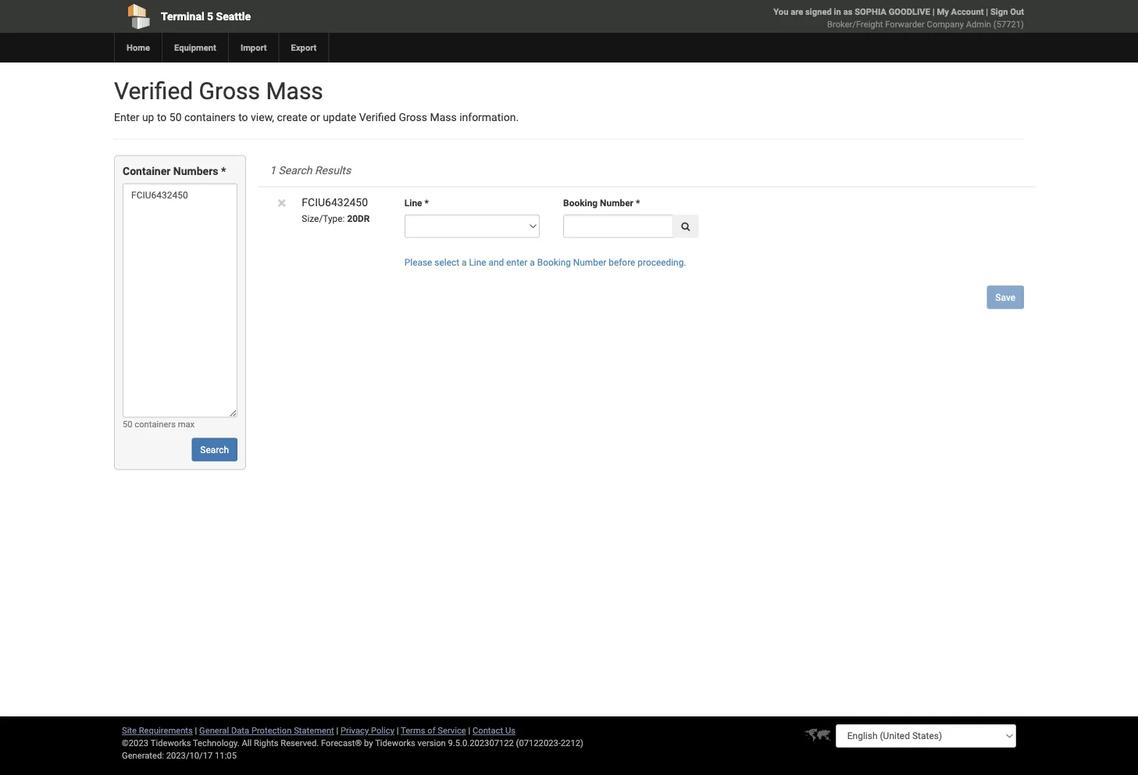 Task type: vqa. For each thing, say whether or not it's contained in the screenshot.
50 in Verified Gross Mass Enter up to 50 containers to view, create or update Verified Gross Mass information.
yes



Task type: locate. For each thing, give the bounding box(es) containing it.
1 vertical spatial search
[[200, 444, 229, 455]]

| left sign on the right top of the page
[[986, 7, 989, 17]]

0 vertical spatial mass
[[266, 77, 323, 105]]

rights
[[254, 738, 279, 748]]

mass
[[266, 77, 323, 105], [430, 111, 457, 124]]

verified up up at the left top
[[114, 77, 193, 105]]

|
[[933, 7, 935, 17], [986, 7, 989, 17], [195, 726, 197, 736], [336, 726, 339, 736], [397, 726, 399, 736], [468, 726, 471, 736]]

| up tideworks
[[397, 726, 399, 736]]

×
[[278, 193, 286, 212]]

fciu6432450
[[302, 196, 368, 209]]

containers left view,
[[184, 111, 236, 124]]

a right enter
[[530, 257, 535, 268]]

0 horizontal spatial *
[[221, 165, 226, 178]]

0 vertical spatial verified
[[114, 77, 193, 105]]

1 horizontal spatial a
[[530, 257, 535, 268]]

search image
[[682, 221, 690, 230]]

1 horizontal spatial *
[[425, 198, 429, 209]]

0 horizontal spatial a
[[462, 257, 467, 268]]

sign
[[991, 7, 1008, 17]]

0 horizontal spatial to
[[157, 111, 167, 124]]

0 vertical spatial containers
[[184, 111, 236, 124]]

save
[[996, 292, 1016, 303]]

booking
[[563, 198, 598, 209], [537, 257, 571, 268]]

1 vertical spatial containers
[[135, 419, 176, 429]]

9.5.0.202307122
[[448, 738, 514, 748]]

(07122023-
[[516, 738, 561, 748]]

information.
[[460, 111, 519, 124]]

number
[[600, 198, 634, 209], [573, 257, 607, 268]]

mass left information.
[[430, 111, 457, 124]]

50 inside verified gross mass enter up to 50 containers to view, create or update verified gross mass information.
[[169, 111, 182, 124]]

0 horizontal spatial gross
[[199, 77, 260, 105]]

service
[[438, 726, 466, 736]]

0 vertical spatial search
[[279, 164, 312, 177]]

policy
[[371, 726, 395, 736]]

1 horizontal spatial gross
[[399, 111, 427, 124]]

equipment
[[174, 43, 216, 53]]

by
[[364, 738, 373, 748]]

2212)
[[561, 738, 584, 748]]

1 vertical spatial mass
[[430, 111, 457, 124]]

1 a from the left
[[462, 257, 467, 268]]

1 horizontal spatial containers
[[184, 111, 236, 124]]

a right select
[[462, 257, 467, 268]]

number up booking number * text box
[[600, 198, 634, 209]]

*
[[221, 165, 226, 178], [425, 198, 429, 209], [636, 198, 640, 209]]

terminal
[[161, 10, 204, 23]]

home link
[[114, 33, 162, 63]]

| up forecast®
[[336, 726, 339, 736]]

2 a from the left
[[530, 257, 535, 268]]

max
[[178, 419, 195, 429]]

results
[[315, 164, 351, 177]]

enter
[[114, 111, 139, 124]]

line *
[[405, 198, 429, 209]]

privacy
[[341, 726, 369, 736]]

containers left max
[[135, 419, 176, 429]]

equipment link
[[162, 33, 228, 63]]

1 horizontal spatial 50
[[169, 111, 182, 124]]

booking up booking number * text box
[[563, 198, 598, 209]]

50 left max
[[123, 419, 133, 429]]

sophia
[[855, 7, 887, 17]]

0 horizontal spatial 50
[[123, 419, 133, 429]]

admin
[[966, 19, 992, 29]]

50
[[169, 111, 182, 124], [123, 419, 133, 429]]

1 vertical spatial line
[[469, 257, 487, 268]]

20dr
[[347, 213, 370, 224]]

site requirements link
[[122, 726, 193, 736]]

reserved.
[[281, 738, 319, 748]]

to
[[157, 111, 167, 124], [238, 111, 248, 124]]

to left view,
[[238, 111, 248, 124]]

line up please
[[405, 198, 422, 209]]

fciu6432450 size/type: 20dr
[[302, 196, 370, 224]]

1 search results
[[270, 164, 351, 177]]

0 horizontal spatial containers
[[135, 419, 176, 429]]

0 horizontal spatial search
[[200, 444, 229, 455]]

size/type:
[[302, 213, 345, 224]]

1 vertical spatial verified
[[359, 111, 396, 124]]

company
[[927, 19, 964, 29]]

1 horizontal spatial to
[[238, 111, 248, 124]]

0 vertical spatial gross
[[199, 77, 260, 105]]

verified
[[114, 77, 193, 105], [359, 111, 396, 124]]

50 right up at the left top
[[169, 111, 182, 124]]

| left my
[[933, 7, 935, 17]]

line
[[405, 198, 422, 209], [469, 257, 487, 268]]

0 vertical spatial 50
[[169, 111, 182, 124]]

1 vertical spatial 50
[[123, 419, 133, 429]]

1
[[270, 164, 276, 177]]

2023/10/17
[[166, 751, 213, 761]]

50 inside 50 containers max search
[[123, 419, 133, 429]]

home
[[127, 43, 150, 53]]

terms of service link
[[401, 726, 466, 736]]

verified right update
[[359, 111, 396, 124]]

update
[[323, 111, 357, 124]]

containers
[[184, 111, 236, 124], [135, 419, 176, 429]]

0 vertical spatial line
[[405, 198, 422, 209]]

line left and
[[469, 257, 487, 268]]

Container Numbers * text field
[[123, 183, 238, 418]]

number left before
[[573, 257, 607, 268]]

1 horizontal spatial verified
[[359, 111, 396, 124]]

mass up create at the top left of page
[[266, 77, 323, 105]]

2 to from the left
[[238, 111, 248, 124]]

a
[[462, 257, 467, 268], [530, 257, 535, 268]]

gross up view,
[[199, 77, 260, 105]]

* right numbers
[[221, 165, 226, 178]]

booking right enter
[[537, 257, 571, 268]]

to right up at the left top
[[157, 111, 167, 124]]

2 horizontal spatial *
[[636, 198, 640, 209]]

gross right update
[[399, 111, 427, 124]]

* up please
[[425, 198, 429, 209]]

0 horizontal spatial verified
[[114, 77, 193, 105]]

gross
[[199, 77, 260, 105], [399, 111, 427, 124]]

up
[[142, 111, 154, 124]]

seattle
[[216, 10, 251, 23]]

* for booking number *
[[636, 198, 640, 209]]

(57721)
[[994, 19, 1024, 29]]

verified gross mass enter up to 50 containers to view, create or update verified gross mass information.
[[114, 77, 519, 124]]

* up booking number * text box
[[636, 198, 640, 209]]



Task type: describe. For each thing, give the bounding box(es) containing it.
view,
[[251, 111, 274, 124]]

before
[[609, 257, 636, 268]]

in
[[834, 7, 841, 17]]

as
[[844, 7, 853, 17]]

my account link
[[937, 7, 984, 17]]

sign out link
[[991, 7, 1024, 17]]

container numbers *
[[123, 165, 226, 178]]

1 horizontal spatial search
[[279, 164, 312, 177]]

you are signed in as sophia goodlive | my account | sign out broker/freight forwarder company admin (57721)
[[774, 7, 1024, 29]]

1 vertical spatial gross
[[399, 111, 427, 124]]

general
[[199, 726, 229, 736]]

* for container numbers *
[[221, 165, 226, 178]]

50 containers max search
[[123, 419, 229, 455]]

terms
[[401, 726, 425, 736]]

terminal 5 seattle
[[161, 10, 251, 23]]

contact us link
[[473, 726, 516, 736]]

forwarder
[[886, 19, 925, 29]]

forecast®
[[321, 738, 362, 748]]

tideworks
[[375, 738, 416, 748]]

all
[[242, 738, 252, 748]]

5
[[207, 10, 213, 23]]

save button
[[987, 286, 1024, 309]]

privacy policy link
[[341, 726, 395, 736]]

you
[[774, 7, 789, 17]]

import link
[[228, 33, 279, 63]]

import
[[241, 43, 267, 53]]

1 horizontal spatial mass
[[430, 111, 457, 124]]

select
[[435, 257, 460, 268]]

Booking Number * text field
[[563, 214, 674, 238]]

terminal 5 seattle link
[[114, 0, 480, 33]]

and
[[489, 257, 504, 268]]

contact
[[473, 726, 503, 736]]

account
[[951, 7, 984, 17]]

broker/freight
[[828, 19, 883, 29]]

search button
[[192, 438, 238, 461]]

or
[[310, 111, 320, 124]]

site requirements | general data protection statement | privacy policy | terms of service | contact us ©2023 tideworks technology. all rights reserved. forecast® by tideworks version 9.5.0.202307122 (07122023-2212) generated: 2023/10/17 11:05
[[122, 726, 584, 761]]

protection
[[252, 726, 292, 736]]

| left general
[[195, 726, 197, 736]]

enter
[[507, 257, 528, 268]]

signed
[[806, 7, 832, 17]]

1 horizontal spatial line
[[469, 257, 487, 268]]

0 vertical spatial number
[[600, 198, 634, 209]]

11:05
[[215, 751, 237, 761]]

1 vertical spatial number
[[573, 257, 607, 268]]

containers inside verified gross mass enter up to 50 containers to view, create or update verified gross mass information.
[[184, 111, 236, 124]]

0 vertical spatial booking
[[563, 198, 598, 209]]

| up the 9.5.0.202307122
[[468, 726, 471, 736]]

data
[[231, 726, 249, 736]]

export link
[[279, 33, 329, 63]]

us
[[506, 726, 516, 736]]

numbers
[[173, 165, 218, 178]]

export
[[291, 43, 317, 53]]

statement
[[294, 726, 334, 736]]

requirements
[[139, 726, 193, 736]]

1 vertical spatial booking
[[537, 257, 571, 268]]

general data protection statement link
[[199, 726, 334, 736]]

my
[[937, 7, 949, 17]]

× button
[[278, 193, 286, 212]]

containers inside 50 containers max search
[[135, 419, 176, 429]]

site
[[122, 726, 137, 736]]

please
[[405, 257, 432, 268]]

technology.
[[193, 738, 240, 748]]

are
[[791, 7, 804, 17]]

1 to from the left
[[157, 111, 167, 124]]

create
[[277, 111, 307, 124]]

©2023 tideworks
[[122, 738, 191, 748]]

of
[[428, 726, 436, 736]]

0 horizontal spatial mass
[[266, 77, 323, 105]]

0 horizontal spatial line
[[405, 198, 422, 209]]

version
[[418, 738, 446, 748]]

please select a line and enter a booking number before proceeding.
[[405, 257, 686, 268]]

booking number *
[[563, 198, 640, 209]]

generated:
[[122, 751, 164, 761]]

container
[[123, 165, 171, 178]]

proceeding.
[[638, 257, 686, 268]]

search inside 50 containers max search
[[200, 444, 229, 455]]

out
[[1011, 7, 1024, 17]]

goodlive
[[889, 7, 931, 17]]



